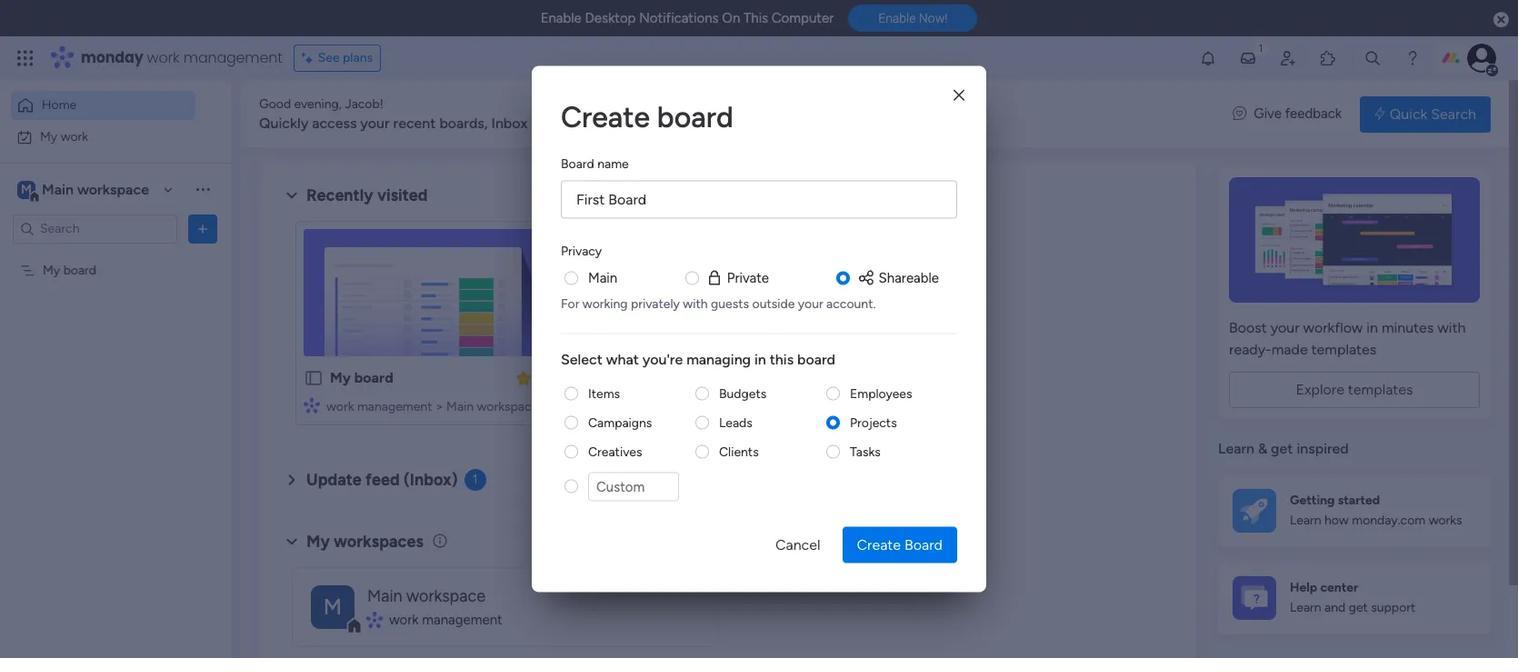 Task type: locate. For each thing, give the bounding box(es) containing it.
learn down help
[[1290, 600, 1321, 616]]

0 vertical spatial workspace
[[77, 180, 149, 198]]

privately
[[631, 295, 680, 311]]

main down my workspaces
[[367, 586, 402, 606]]

boost
[[1229, 319, 1267, 336]]

0 horizontal spatial your
[[360, 115, 390, 132]]

in left minutes
[[1367, 319, 1378, 336]]

0 horizontal spatial in
[[754, 350, 766, 367]]

0 horizontal spatial board
[[561, 156, 594, 171]]

quick
[[1390, 105, 1427, 122]]

workspace down remove from favorites icon at the left of the page
[[477, 399, 538, 415]]

1 vertical spatial component image
[[367, 612, 383, 628]]

work inside my work button
[[61, 129, 88, 144]]

main workspace up work management
[[367, 586, 485, 606]]

workspace image
[[17, 180, 35, 200], [311, 585, 355, 629]]

1 horizontal spatial component image
[[367, 612, 383, 628]]

0 vertical spatial templates
[[1311, 341, 1376, 358]]

0 horizontal spatial main workspace
[[42, 180, 149, 198]]

0 horizontal spatial get
[[1271, 440, 1293, 457]]

your down jacob!
[[360, 115, 390, 132]]

create inside the create board heading
[[561, 100, 650, 134]]

search
[[1431, 105, 1476, 122]]

0 vertical spatial and
[[531, 115, 555, 132]]

dapulse close image
[[1494, 11, 1509, 29]]

0 vertical spatial in
[[1367, 319, 1378, 336]]

workspaces
[[559, 115, 637, 132], [334, 532, 423, 552]]

my workspaces
[[306, 532, 423, 552]]

with left guests
[[683, 295, 708, 311]]

and inside good evening, jacob! quickly access your recent boards, inbox and workspaces
[[531, 115, 555, 132]]

learn inside 'help center learn and get support'
[[1290, 600, 1321, 616]]

jacob simon image
[[1467, 44, 1496, 73]]

1 horizontal spatial main workspace
[[367, 586, 485, 606]]

learn inside getting started learn how monday.com works
[[1290, 513, 1321, 528]]

main
[[42, 180, 74, 198], [588, 270, 617, 286], [446, 399, 474, 415], [367, 586, 402, 606]]

my board right public board image
[[330, 369, 393, 386]]

feedback
[[1285, 106, 1342, 122]]

my down home
[[40, 129, 57, 144]]

with right minutes
[[1437, 319, 1466, 336]]

in left this
[[754, 350, 766, 367]]

1 vertical spatial workspace image
[[311, 585, 355, 629]]

main right '>'
[[446, 399, 474, 415]]

1 horizontal spatial in
[[1367, 319, 1378, 336]]

0 vertical spatial my board
[[43, 262, 96, 278]]

1 horizontal spatial workspace image
[[311, 585, 355, 629]]

budgets
[[719, 385, 767, 401]]

and down center
[[1324, 600, 1346, 616]]

0 horizontal spatial component image
[[304, 397, 320, 413]]

clients
[[719, 444, 759, 459]]

my right close my workspaces image
[[306, 532, 330, 552]]

give feedback
[[1254, 106, 1342, 122]]

v2 bolt switch image
[[1375, 104, 1385, 124]]

close recently visited image
[[281, 185, 303, 206]]

notifications
[[639, 10, 719, 26]]

board
[[561, 156, 594, 171], [904, 536, 943, 553]]

1 vertical spatial learn
[[1290, 513, 1321, 528]]

create inside create board button
[[857, 536, 901, 553]]

1 vertical spatial main workspace
[[367, 586, 485, 606]]

see
[[318, 50, 340, 65]]

select what you're managing in this board
[[561, 350, 835, 367]]

0 vertical spatial get
[[1271, 440, 1293, 457]]

0 vertical spatial main workspace
[[42, 180, 149, 198]]

enable left desktop
[[541, 10, 582, 26]]

and right inbox
[[531, 115, 555, 132]]

enable left now!
[[878, 11, 916, 26]]

for working privately with guests outside your account.
[[561, 295, 876, 311]]

component image down public board image
[[304, 397, 320, 413]]

learn down "getting"
[[1290, 513, 1321, 528]]

this
[[770, 350, 794, 367]]

plans
[[343, 50, 373, 65]]

main workspace
[[42, 180, 149, 198], [367, 586, 485, 606]]

templates down workflow
[[1311, 341, 1376, 358]]

component image left work management
[[367, 612, 383, 628]]

outside
[[752, 295, 795, 311]]

select
[[561, 350, 603, 367]]

update feed (inbox)
[[306, 470, 458, 490]]

create
[[561, 100, 650, 134], [857, 536, 901, 553]]

1 horizontal spatial and
[[1324, 600, 1346, 616]]

1 vertical spatial board
[[904, 536, 943, 553]]

1 vertical spatial create
[[857, 536, 901, 553]]

1 horizontal spatial get
[[1349, 600, 1368, 616]]

2 horizontal spatial your
[[1271, 319, 1300, 336]]

get right &
[[1271, 440, 1293, 457]]

1 vertical spatial get
[[1349, 600, 1368, 616]]

private button
[[705, 268, 769, 288]]

option
[[0, 254, 232, 257]]

1 horizontal spatial with
[[1437, 319, 1466, 336]]

0 horizontal spatial create
[[561, 100, 650, 134]]

close image
[[953, 88, 964, 102]]

private
[[727, 270, 769, 286]]

workspace
[[77, 180, 149, 198], [477, 399, 538, 415], [406, 586, 485, 606]]

0 vertical spatial create
[[561, 100, 650, 134]]

give
[[1254, 106, 1282, 122]]

apps image
[[1319, 49, 1337, 67]]

1 vertical spatial m
[[323, 593, 342, 619]]

management for work management
[[422, 612, 502, 628]]

explore templates button
[[1229, 372, 1480, 408]]

2 vertical spatial workspace
[[406, 586, 485, 606]]

create board
[[857, 536, 943, 553]]

0 vertical spatial workspace image
[[17, 180, 35, 200]]

access
[[312, 115, 357, 132]]

2 vertical spatial learn
[[1290, 600, 1321, 616]]

1 vertical spatial your
[[798, 295, 823, 311]]

good
[[259, 96, 291, 112]]

0 horizontal spatial and
[[531, 115, 555, 132]]

0 vertical spatial board
[[561, 156, 594, 171]]

my
[[40, 129, 57, 144], [43, 262, 60, 278], [330, 369, 351, 386], [306, 532, 330, 552]]

made
[[1271, 341, 1308, 358]]

see plans
[[318, 50, 373, 65]]

templates right explore
[[1348, 381, 1413, 398]]

your right outside
[[798, 295, 823, 311]]

1 horizontal spatial create
[[857, 536, 901, 553]]

1 vertical spatial in
[[754, 350, 766, 367]]

search everything image
[[1364, 49, 1382, 67]]

working
[[583, 295, 628, 311]]

work down home
[[61, 129, 88, 144]]

enable desktop notifications on this computer
[[541, 10, 834, 26]]

1 horizontal spatial m
[[323, 593, 342, 619]]

works
[[1429, 513, 1462, 528]]

quick search
[[1390, 105, 1476, 122]]

main workspace inside the "workspace selection" element
[[42, 180, 149, 198]]

0 horizontal spatial with
[[683, 295, 708, 311]]

0 horizontal spatial m
[[21, 181, 32, 197]]

create up name
[[561, 100, 650, 134]]

0 vertical spatial learn
[[1218, 440, 1254, 457]]

0 horizontal spatial my board
[[43, 262, 96, 278]]

2 vertical spatial management
[[422, 612, 502, 628]]

your up made
[[1271, 319, 1300, 336]]

workspaces up board name heading
[[559, 115, 637, 132]]

templates image image
[[1234, 177, 1474, 303]]

work up update on the left bottom of page
[[326, 399, 354, 415]]

learn left &
[[1218, 440, 1254, 457]]

>
[[435, 399, 443, 415]]

getting started learn how monday.com works
[[1290, 492, 1462, 528]]

for
[[561, 295, 579, 311]]

1 vertical spatial workspace
[[477, 399, 538, 415]]

center
[[1320, 580, 1358, 595]]

1 vertical spatial workspaces
[[334, 532, 423, 552]]

my board down search in workspace field
[[43, 262, 96, 278]]

1 vertical spatial and
[[1324, 600, 1346, 616]]

get down center
[[1349, 600, 1368, 616]]

learn for getting
[[1290, 513, 1321, 528]]

get
[[1271, 440, 1293, 457], [1349, 600, 1368, 616]]

0 vertical spatial m
[[21, 181, 32, 197]]

create for create board
[[561, 100, 650, 134]]

boost your workflow in minutes with ready-made templates
[[1229, 319, 1466, 358]]

workspaces down update feed (inbox)
[[334, 532, 423, 552]]

workspaces inside good evening, jacob! quickly access your recent boards, inbox and workspaces
[[559, 115, 637, 132]]

board
[[657, 100, 733, 134], [63, 262, 96, 278], [797, 350, 835, 367], [354, 369, 393, 386]]

getting started element
[[1218, 474, 1491, 547]]

get inside 'help center learn and get support'
[[1349, 600, 1368, 616]]

with inside privacy element
[[683, 295, 708, 311]]

your
[[360, 115, 390, 132], [798, 295, 823, 311], [1271, 319, 1300, 336]]

select what you're managing in this board heading
[[561, 348, 957, 370]]

Search in workspace field
[[38, 218, 152, 239]]

0 vertical spatial component image
[[304, 397, 320, 413]]

my right public board image
[[330, 369, 351, 386]]

workspace up search in workspace field
[[77, 180, 149, 198]]

workspace up work management
[[406, 586, 485, 606]]

create right cancel at the bottom of the page
[[857, 536, 901, 553]]

monday
[[81, 47, 143, 68]]

public board image
[[304, 368, 324, 388]]

board inside list box
[[63, 262, 96, 278]]

1 vertical spatial my board
[[330, 369, 393, 386]]

1 vertical spatial management
[[357, 399, 432, 415]]

board inside create board button
[[904, 536, 943, 553]]

this
[[744, 10, 768, 26]]

and
[[531, 115, 555, 132], [1324, 600, 1346, 616]]

1 vertical spatial with
[[1437, 319, 1466, 336]]

workspace inside the "workspace selection" element
[[77, 180, 149, 198]]

1 horizontal spatial board
[[904, 536, 943, 553]]

0 vertical spatial your
[[360, 115, 390, 132]]

managing
[[686, 350, 751, 367]]

1 vertical spatial templates
[[1348, 381, 1413, 398]]

inbox image
[[1239, 49, 1257, 67]]

see plans button
[[293, 45, 381, 72]]

component image for work management > main workspace
[[304, 397, 320, 413]]

inspired
[[1297, 440, 1349, 457]]

management
[[183, 47, 282, 68], [357, 399, 432, 415], [422, 612, 502, 628]]

component image
[[304, 397, 320, 413], [367, 612, 383, 628]]

quickly
[[259, 115, 308, 132]]

my board
[[43, 262, 96, 278], [330, 369, 393, 386]]

0 vertical spatial with
[[683, 295, 708, 311]]

help image
[[1404, 49, 1422, 67]]

2 vertical spatial your
[[1271, 319, 1300, 336]]

1 horizontal spatial workspaces
[[559, 115, 637, 132]]

privacy
[[561, 243, 602, 259]]

main up working
[[588, 270, 617, 286]]

work
[[147, 47, 180, 68], [61, 129, 88, 144], [326, 399, 354, 415], [389, 612, 419, 628]]

getting
[[1290, 492, 1335, 508]]

my down search in workspace field
[[43, 262, 60, 278]]

board inside heading
[[797, 350, 835, 367]]

enable inside enable now! button
[[878, 11, 916, 26]]

inbox
[[491, 115, 528, 132]]

in
[[1367, 319, 1378, 336], [754, 350, 766, 367]]

open update feed (inbox) image
[[281, 469, 303, 491]]

now!
[[919, 11, 948, 26]]

1 horizontal spatial your
[[798, 295, 823, 311]]

templates inside button
[[1348, 381, 1413, 398]]

main workspace up search in workspace field
[[42, 180, 149, 198]]

main down my work
[[42, 180, 74, 198]]

v2 user feedback image
[[1233, 104, 1246, 124]]

0 horizontal spatial enable
[[541, 10, 582, 26]]

1 horizontal spatial enable
[[878, 11, 916, 26]]

cancel button
[[761, 527, 835, 563]]

templates
[[1311, 341, 1376, 358], [1348, 381, 1413, 398]]

0 vertical spatial workspaces
[[559, 115, 637, 132]]

my board list box
[[0, 251, 232, 531]]

in inside 'select what you're managing in this board' heading
[[754, 350, 766, 367]]



Task type: vqa. For each thing, say whether or not it's contained in the screenshot.
workspace ICON to the right
no



Task type: describe. For each thing, give the bounding box(es) containing it.
learn & get inspired
[[1218, 440, 1349, 457]]

notifications image
[[1199, 49, 1217, 67]]

computer
[[772, 10, 834, 26]]

main inside the "workspace selection" element
[[42, 180, 74, 198]]

create board
[[561, 100, 733, 134]]

m inside the "workspace selection" element
[[21, 181, 32, 197]]

recent
[[393, 115, 436, 132]]

recently
[[306, 185, 373, 205]]

what
[[606, 350, 639, 367]]

visited
[[377, 185, 428, 205]]

component image for work management
[[367, 612, 383, 628]]

&
[[1258, 440, 1267, 457]]

feed
[[366, 470, 400, 490]]

projects
[[850, 415, 897, 430]]

and inside 'help center learn and get support'
[[1324, 600, 1346, 616]]

tasks
[[850, 444, 881, 459]]

help
[[1290, 580, 1317, 595]]

home button
[[11, 91, 195, 120]]

board inside heading
[[657, 100, 733, 134]]

leads
[[719, 415, 752, 430]]

select product image
[[16, 49, 35, 67]]

desktop
[[585, 10, 636, 26]]

(inbox)
[[404, 470, 458, 490]]

my board inside my board list box
[[43, 262, 96, 278]]

account.
[[826, 295, 876, 311]]

enable for enable now!
[[878, 11, 916, 26]]

1 image
[[1253, 37, 1269, 58]]

enable for enable desktop notifications on this computer
[[541, 10, 582, 26]]

creatives
[[588, 444, 642, 459]]

create for create board
[[857, 536, 901, 553]]

create board heading
[[561, 95, 957, 139]]

main button
[[588, 268, 617, 288]]

Custom field
[[588, 472, 679, 501]]

your inside the boost your workflow in minutes with ready-made templates
[[1271, 319, 1300, 336]]

boards,
[[439, 115, 488, 132]]

employees
[[850, 385, 912, 401]]

learn for help
[[1290, 600, 1321, 616]]

privacy heading
[[561, 241, 602, 260]]

remove from favorites image
[[514, 369, 533, 387]]

guests
[[711, 295, 749, 311]]

home
[[42, 97, 77, 113]]

board inside board name heading
[[561, 156, 594, 171]]

your inside good evening, jacob! quickly access your recent boards, inbox and workspaces
[[360, 115, 390, 132]]

help center learn and get support
[[1290, 580, 1416, 616]]

1 horizontal spatial my board
[[330, 369, 393, 386]]

started
[[1338, 492, 1380, 508]]

recently visited
[[306, 185, 428, 205]]

workflow
[[1303, 319, 1363, 336]]

good evening, jacob! quickly access your recent boards, inbox and workspaces
[[259, 96, 637, 132]]

work down my workspaces
[[389, 612, 419, 628]]

work right monday
[[147, 47, 180, 68]]

my work button
[[11, 122, 195, 151]]

main inside privacy element
[[588, 270, 617, 286]]

work management
[[389, 612, 502, 628]]

select what you're managing in this board option group
[[561, 385, 957, 512]]

create board button
[[842, 527, 957, 563]]

shareable
[[879, 270, 939, 286]]

in inside the boost your workflow in minutes with ready-made templates
[[1367, 319, 1378, 336]]

monday work management
[[81, 47, 282, 68]]

ready-
[[1229, 341, 1271, 358]]

1
[[472, 472, 478, 487]]

invite members image
[[1279, 49, 1297, 67]]

name
[[597, 156, 629, 171]]

explore templates
[[1296, 381, 1413, 398]]

on
[[722, 10, 740, 26]]

0 horizontal spatial workspaces
[[334, 532, 423, 552]]

with inside the boost your workflow in minutes with ready-made templates
[[1437, 319, 1466, 336]]

shareable button
[[857, 268, 939, 288]]

my inside my work button
[[40, 129, 57, 144]]

update
[[306, 470, 362, 490]]

your inside privacy element
[[798, 295, 823, 311]]

management for work management > main workspace
[[357, 399, 432, 415]]

you're
[[642, 350, 683, 367]]

campaigns
[[588, 415, 652, 430]]

how
[[1324, 513, 1349, 528]]

help center element
[[1218, 561, 1491, 634]]

my work
[[40, 129, 88, 144]]

workspace selection element
[[17, 179, 152, 202]]

board name
[[561, 156, 629, 171]]

my inside my board list box
[[43, 262, 60, 278]]

minutes
[[1382, 319, 1434, 336]]

items
[[588, 385, 620, 401]]

0 horizontal spatial workspace image
[[17, 180, 35, 200]]

Board name field
[[561, 180, 957, 219]]

0 vertical spatial management
[[183, 47, 282, 68]]

monday.com
[[1352, 513, 1425, 528]]

templates inside the boost your workflow in minutes with ready-made templates
[[1311, 341, 1376, 358]]

enable now!
[[878, 11, 948, 26]]

quick search button
[[1360, 96, 1491, 132]]

enable now! button
[[848, 5, 978, 32]]

close my workspaces image
[[281, 531, 303, 552]]

jacob!
[[345, 96, 383, 112]]

evening,
[[294, 96, 342, 112]]

support
[[1371, 600, 1416, 616]]

board name heading
[[561, 154, 629, 173]]

privacy element
[[561, 268, 957, 312]]

work management > main workspace
[[326, 399, 538, 415]]



